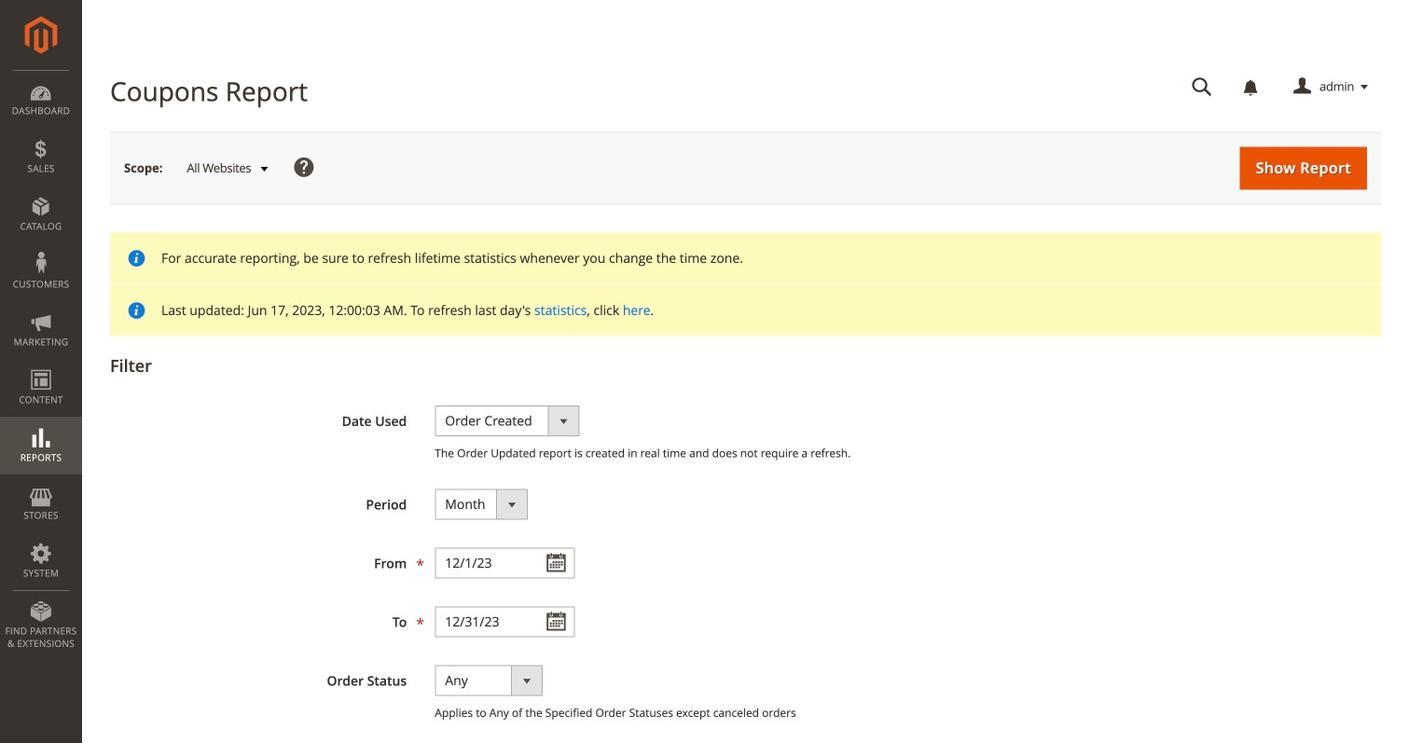 Task type: locate. For each thing, give the bounding box(es) containing it.
magento admin panel image
[[25, 16, 57, 54]]

menu bar
[[0, 70, 82, 660]]

None text field
[[1179, 71, 1226, 104], [435, 548, 575, 579], [435, 607, 575, 637], [1179, 71, 1226, 104], [435, 548, 575, 579], [435, 607, 575, 637]]



Task type: vqa. For each thing, say whether or not it's contained in the screenshot.
The Magento Admin Panel image
yes



